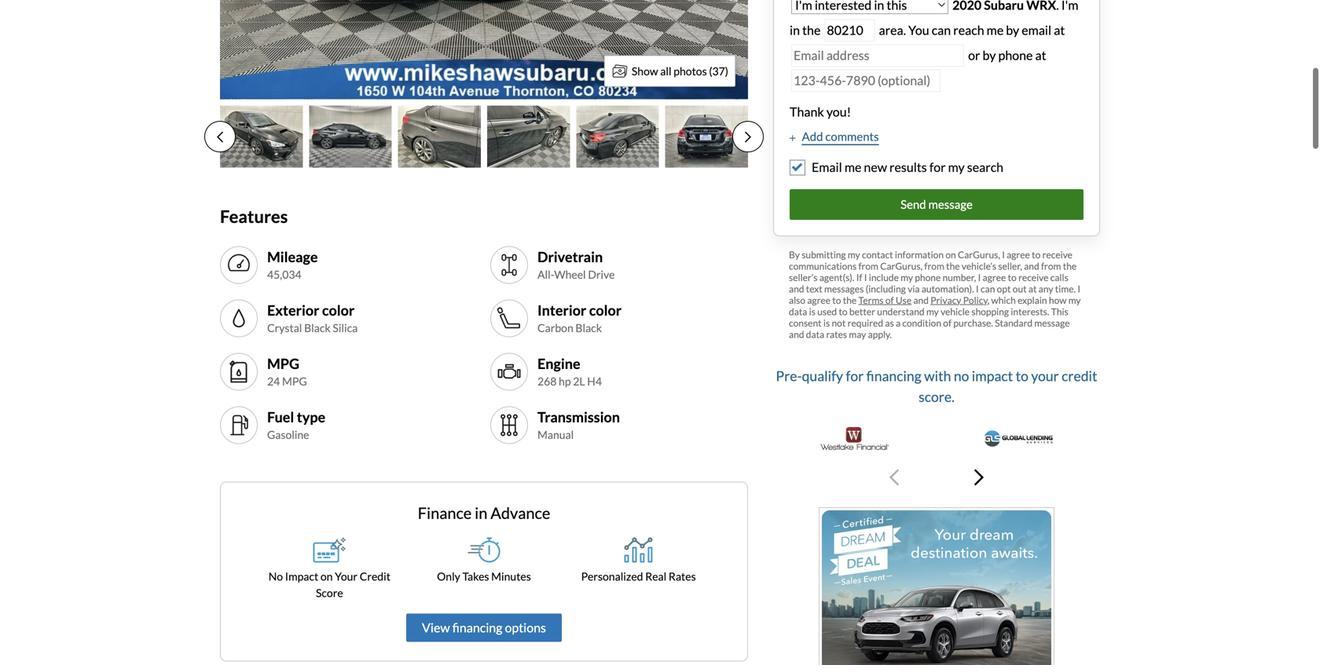 Task type: describe. For each thing, give the bounding box(es) containing it.
view vehicle photo 8 image
[[309, 106, 392, 168]]

3 from from the left
[[1042, 260, 1062, 272]]

by
[[789, 249, 800, 260]]

1 from from the left
[[859, 260, 879, 272]]

information
[[895, 249, 944, 260]]

h4
[[587, 375, 602, 388]]

all
[[661, 64, 672, 78]]

mpg 24 mpg
[[267, 355, 307, 388]]

vehicle full photo image
[[220, 0, 748, 99]]

send message button
[[790, 189, 1084, 220]]

apply.
[[868, 329, 892, 340]]

wheel
[[554, 268, 586, 282]]

my left the search
[[949, 160, 965, 175]]

area.
[[879, 22, 906, 38]]

show all photos (37) link
[[604, 55, 736, 87]]

all-
[[538, 268, 555, 282]]

and inside , which explain how my data is used to better understand my vehicle shopping interests. this consent is not required as a condition of purchase. standard message and data rates may apply.
[[789, 329, 805, 340]]

at inside by submitting my contact information on cargurus, i agree to receive communications from cargurus, from the vehicle's seller, and from the seller's agent(s). if i include my phone number, i agree to receive calls and text messages (including via automation). i can opt out at any time. i also agree to the
[[1029, 283, 1037, 295]]

chevron left image
[[890, 468, 899, 487]]

to inside pre-qualify for financing with no impact to your credit score.
[[1016, 368, 1029, 384]]

0 vertical spatial me
[[987, 22, 1004, 38]]

drivetrain all-wheel drive
[[538, 248, 615, 282]]

submitting
[[802, 249, 846, 260]]

personalized
[[581, 570, 643, 584]]

mileage image
[[226, 253, 252, 278]]

fuel type gasoline
[[267, 409, 326, 442]]

if
[[857, 272, 863, 283]]

color for exterior color
[[322, 302, 355, 319]]

exterior color crystal black silica
[[267, 302, 358, 335]]

takes
[[463, 570, 489, 584]]

use
[[896, 295, 912, 306]]

, which explain how my data is used to better understand my vehicle shopping interests. this consent is not required as a condition of purchase. standard message and data rates may apply.
[[789, 295, 1081, 340]]

pre-qualify for financing with no impact to your credit score.
[[776, 368, 1098, 405]]

silica
[[333, 322, 358, 335]]

.
[[1057, 0, 1060, 13]]

send
[[901, 197, 927, 211]]

can inside by submitting my contact information on cargurus, i agree to receive communications from cargurus, from the vehicle's seller, and from the seller's agent(s). if i include my phone number, i agree to receive calls and text messages (including via automation). i can opt out at any time. i also agree to the
[[981, 283, 996, 295]]

view vehicle photo 9 image
[[398, 106, 481, 168]]

and right the seller,
[[1025, 260, 1040, 272]]

0 horizontal spatial of
[[886, 295, 894, 306]]

message inside button
[[929, 197, 973, 211]]

fuel type image
[[226, 413, 252, 438]]

view financing options
[[422, 621, 546, 636]]

shopping
[[972, 306, 1009, 317]]

transmission image
[[497, 413, 522, 438]]

the up time. at right
[[1063, 260, 1077, 272]]

impact
[[285, 570, 319, 584]]

options
[[505, 621, 546, 636]]

drive
[[588, 268, 615, 282]]

vehicle's
[[962, 260, 997, 272]]

1 horizontal spatial by
[[1007, 22, 1020, 38]]

0 vertical spatial receive
[[1043, 249, 1073, 260]]

engine
[[538, 355, 581, 373]]

not
[[832, 317, 846, 329]]

standard
[[995, 317, 1033, 329]]

features
[[220, 206, 288, 227]]

finance
[[418, 504, 472, 523]]

condition
[[903, 317, 942, 329]]

my right include
[[901, 272, 914, 283]]

only
[[437, 570, 461, 584]]

time.
[[1056, 283, 1076, 295]]

as
[[886, 317, 894, 329]]

how
[[1049, 295, 1067, 306]]

send message
[[901, 197, 973, 211]]

email
[[812, 160, 843, 175]]

manual
[[538, 429, 574, 442]]

,
[[988, 295, 990, 306]]

carbon
[[538, 322, 574, 335]]

view vehicle photo 7 image
[[220, 106, 303, 168]]

pre-
[[776, 368, 802, 384]]

interior color image
[[497, 306, 522, 331]]

phone inside by submitting my contact information on cargurus, i agree to receive communications from cargurus, from the vehicle's seller, and from the seller's agent(s). if i include my phone number, i agree to receive calls and text messages (including via automation). i can opt out at any time. i also agree to the
[[915, 272, 941, 283]]

1 horizontal spatial cargurus,
[[958, 249, 1001, 260]]

you
[[909, 22, 930, 38]]

better
[[850, 306, 876, 317]]

text
[[806, 283, 823, 295]]

this
[[1052, 306, 1069, 317]]

email
[[1022, 22, 1052, 38]]

0 horizontal spatial is
[[809, 306, 816, 317]]

i right vehicle's
[[1003, 249, 1005, 260]]

45,034
[[267, 268, 302, 282]]

of inside , which explain how my data is used to better understand my vehicle shopping interests. this consent is not required as a condition of purchase. standard message and data rates may apply.
[[944, 317, 952, 329]]

your
[[1032, 368, 1060, 384]]

view financing options button
[[406, 614, 562, 643]]

results
[[890, 160, 927, 175]]

drivetrain image
[[497, 253, 522, 278]]

only takes minutes
[[437, 570, 531, 584]]

transmission
[[538, 409, 620, 426]]

privacy policy link
[[931, 295, 988, 306]]

finance in advance
[[418, 504, 551, 523]]

new
[[864, 160, 888, 175]]

0 horizontal spatial cargurus,
[[881, 260, 923, 272]]

number,
[[943, 272, 977, 283]]

transmission manual
[[538, 409, 620, 442]]

hp
[[559, 375, 571, 388]]

vehicle
[[941, 306, 970, 317]]

engine image
[[497, 360, 522, 385]]

no
[[269, 570, 283, 584]]

0 vertical spatial mpg
[[267, 355, 300, 373]]

0 vertical spatial phone
[[999, 48, 1033, 63]]

message inside , which explain how my data is used to better understand my vehicle shopping interests. this consent is not required as a condition of purchase. standard message and data rates may apply.
[[1035, 317, 1070, 329]]

add comments
[[802, 129, 879, 143]]

to up which
[[1008, 272, 1017, 283]]

gasoline
[[267, 429, 309, 442]]

which
[[992, 295, 1016, 306]]

chevron right image
[[975, 468, 984, 487]]

the up automation).
[[947, 260, 960, 272]]

communications
[[789, 260, 857, 272]]

1 vertical spatial in
[[475, 504, 488, 523]]

rates
[[827, 329, 848, 340]]

0 horizontal spatial financing
[[453, 621, 503, 636]]

consent
[[789, 317, 822, 329]]

exterior
[[267, 302, 320, 319]]



Task type: vqa. For each thing, say whether or not it's contained in the screenshot.
the rightmost That
no



Task type: locate. For each thing, give the bounding box(es) containing it.
seller,
[[999, 260, 1023, 272]]

financing left with
[[867, 368, 922, 384]]

1 horizontal spatial message
[[1035, 317, 1070, 329]]

color inside the 'interior color carbon black'
[[589, 302, 622, 319]]

on inside by submitting my contact information on cargurus, i agree to receive communications from cargurus, from the vehicle's seller, and from the seller's agent(s). if i include my phone number, i agree to receive calls and text messages (including via automation). i can opt out at any time. i also agree to the
[[946, 249, 957, 260]]

engine 268 hp 2l h4
[[538, 355, 602, 388]]

black for exterior
[[304, 322, 331, 335]]

and
[[1025, 260, 1040, 272], [789, 283, 805, 295], [914, 295, 929, 306], [789, 329, 805, 340]]

1 horizontal spatial can
[[981, 283, 996, 295]]

0 vertical spatial can
[[932, 22, 951, 38]]

. i'm in the
[[790, 0, 1079, 38]]

0 horizontal spatial from
[[859, 260, 879, 272]]

qualify
[[802, 368, 844, 384]]

view
[[422, 621, 450, 636]]

to down agent(s).
[[833, 295, 842, 306]]

0 vertical spatial in
[[790, 22, 800, 38]]

color down drive
[[589, 302, 622, 319]]

phone
[[999, 48, 1033, 63], [915, 272, 941, 283]]

0 horizontal spatial message
[[929, 197, 973, 211]]

financing
[[867, 368, 922, 384], [453, 621, 503, 636]]

you!
[[827, 104, 851, 119]]

may
[[849, 329, 867, 340]]

and down also
[[789, 329, 805, 340]]

for inside pre-qualify for financing with no impact to your credit score.
[[846, 368, 864, 384]]

1 horizontal spatial me
[[987, 22, 1004, 38]]

2 from from the left
[[925, 260, 945, 272]]

to left your
[[1016, 368, 1029, 384]]

mpg up 24
[[267, 355, 300, 373]]

i right time. at right
[[1078, 283, 1081, 295]]

a
[[896, 317, 901, 329]]

1 horizontal spatial of
[[944, 317, 952, 329]]

268
[[538, 375, 557, 388]]

2 vertical spatial at
[[1029, 283, 1037, 295]]

i left the ,
[[976, 283, 979, 295]]

reach
[[954, 22, 985, 38]]

2 horizontal spatial from
[[1042, 260, 1062, 272]]

financing right view
[[453, 621, 503, 636]]

1 horizontal spatial for
[[930, 160, 946, 175]]

i right 'number,'
[[979, 272, 981, 283]]

can left the opt
[[981, 283, 996, 295]]

and right "use"
[[914, 295, 929, 306]]

1 vertical spatial me
[[845, 160, 862, 175]]

phone up terms of use and privacy policy
[[915, 272, 941, 283]]

the left the terms
[[843, 295, 857, 306]]

1 horizontal spatial in
[[790, 22, 800, 38]]

by left the "email"
[[1007, 22, 1020, 38]]

mpg right 24
[[282, 375, 307, 388]]

add
[[802, 129, 823, 143]]

0 vertical spatial at
[[1054, 22, 1065, 38]]

thank you!
[[790, 104, 851, 119]]

your
[[335, 570, 358, 584]]

financing inside pre-qualify for financing with no impact to your credit score.
[[867, 368, 922, 384]]

any
[[1039, 283, 1054, 295]]

1 vertical spatial data
[[806, 329, 825, 340]]

is
[[809, 306, 816, 317], [824, 317, 830, 329]]

terms of use link
[[859, 295, 912, 306]]

agree up out
[[1007, 249, 1031, 260]]

interior
[[538, 302, 587, 319]]

1 vertical spatial financing
[[453, 621, 503, 636]]

0 vertical spatial agree
[[1007, 249, 1031, 260]]

0 horizontal spatial in
[[475, 504, 488, 523]]

policy
[[964, 295, 988, 306]]

fuel
[[267, 409, 294, 426]]

cargurus, up 'number,'
[[958, 249, 1001, 260]]

i
[[1003, 249, 1005, 260], [865, 272, 868, 283], [979, 272, 981, 283], [976, 283, 979, 295], [1078, 283, 1081, 295]]

me left the new
[[845, 160, 862, 175]]

Phone (optional) telephone field
[[792, 70, 941, 92]]

0 vertical spatial for
[[930, 160, 946, 175]]

0 horizontal spatial for
[[846, 368, 864, 384]]

terms
[[859, 295, 884, 306]]

1 vertical spatial at
[[1036, 48, 1047, 63]]

the
[[803, 22, 821, 38], [947, 260, 960, 272], [1063, 260, 1077, 272], [843, 295, 857, 306]]

0 vertical spatial financing
[[867, 368, 922, 384]]

crystal
[[267, 322, 302, 335]]

to right used
[[839, 306, 848, 317]]

1 black from the left
[[304, 322, 331, 335]]

in right finance
[[475, 504, 488, 523]]

my up the if
[[848, 249, 861, 260]]

advance
[[491, 504, 551, 523]]

explain
[[1018, 295, 1048, 306]]

1 vertical spatial can
[[981, 283, 996, 295]]

at
[[1054, 22, 1065, 38], [1036, 48, 1047, 63], [1029, 283, 1037, 295]]

1 horizontal spatial from
[[925, 260, 945, 272]]

black for interior
[[576, 322, 602, 335]]

agree right also
[[808, 295, 831, 306]]

at right out
[[1029, 283, 1037, 295]]

messages
[[825, 283, 864, 295]]

my right how on the right of the page
[[1069, 295, 1081, 306]]

my left vehicle
[[927, 306, 939, 317]]

tab list
[[204, 106, 764, 168]]

rates
[[669, 570, 696, 584]]

data left rates
[[806, 329, 825, 340]]

no impact on your credit score
[[269, 570, 391, 600]]

email me new results for my search
[[812, 160, 1004, 175]]

score.
[[919, 389, 955, 405]]

of left "use"
[[886, 295, 894, 306]]

mpg
[[267, 355, 300, 373], [282, 375, 307, 388]]

1 horizontal spatial color
[[589, 302, 622, 319]]

personalized real rates
[[581, 570, 696, 584]]

comments
[[826, 129, 879, 143]]

1 horizontal spatial financing
[[867, 368, 922, 384]]

message
[[929, 197, 973, 211], [1035, 317, 1070, 329]]

prev page image
[[217, 131, 223, 143]]

1 vertical spatial by
[[983, 48, 996, 63]]

opt
[[997, 283, 1011, 295]]

the left "zip code" field
[[803, 22, 821, 38]]

advertisement region
[[819, 508, 1055, 666]]

0 vertical spatial of
[[886, 295, 894, 306]]

1 horizontal spatial on
[[946, 249, 957, 260]]

1 horizontal spatial agree
[[983, 272, 1007, 283]]

view vehicle photo 10 image
[[487, 106, 570, 168]]

24
[[267, 375, 280, 388]]

by right or
[[983, 48, 996, 63]]

in
[[790, 22, 800, 38], [475, 504, 488, 523]]

from up automation).
[[925, 260, 945, 272]]

calls
[[1051, 272, 1069, 283]]

me
[[987, 22, 1004, 38], [845, 160, 862, 175]]

0 horizontal spatial me
[[845, 160, 862, 175]]

is left not
[[824, 317, 830, 329]]

type
[[297, 409, 326, 426]]

phone down the "email"
[[999, 48, 1033, 63]]

to inside , which explain how my data is used to better understand my vehicle shopping interests. this consent is not required as a condition of purchase. standard message and data rates may apply.
[[839, 306, 848, 317]]

agent(s).
[[820, 272, 855, 283]]

next page image
[[745, 131, 752, 143]]

2 vertical spatial agree
[[808, 295, 831, 306]]

by
[[1007, 22, 1020, 38], [983, 48, 996, 63]]

(including
[[866, 283, 906, 295]]

1 horizontal spatial is
[[824, 317, 830, 329]]

black inside the 'interior color carbon black'
[[576, 322, 602, 335]]

purchase.
[[954, 317, 994, 329]]

to right the seller,
[[1032, 249, 1041, 260]]

area. you can reach me by email at
[[877, 22, 1065, 38]]

can
[[932, 22, 951, 38], [981, 283, 996, 295]]

to
[[1032, 249, 1041, 260], [1008, 272, 1017, 283], [833, 295, 842, 306], [839, 306, 848, 317], [1016, 368, 1029, 384]]

1 vertical spatial for
[[846, 368, 864, 384]]

(37)
[[709, 64, 729, 78]]

on up score on the bottom left of the page
[[321, 570, 333, 584]]

mpg image
[[226, 360, 252, 385]]

in inside . i'm in the
[[790, 22, 800, 38]]

receive up calls in the top right of the page
[[1043, 249, 1073, 260]]

0 horizontal spatial agree
[[808, 295, 831, 306]]

black down interior
[[576, 322, 602, 335]]

can right the you on the top right of page
[[932, 22, 951, 38]]

on inside no impact on your credit score
[[321, 570, 333, 584]]

color inside exterior color crystal black silica
[[322, 302, 355, 319]]

color up silica
[[322, 302, 355, 319]]

add comments button
[[790, 128, 879, 145]]

seller's
[[789, 272, 818, 283]]

message down how on the right of the page
[[1035, 317, 1070, 329]]

at right the "email"
[[1054, 22, 1065, 38]]

at down the "email"
[[1036, 48, 1047, 63]]

0 horizontal spatial color
[[322, 302, 355, 319]]

1 vertical spatial receive
[[1019, 272, 1049, 283]]

receive up explain
[[1019, 272, 1049, 283]]

mileage
[[267, 248, 318, 266]]

for right results
[[930, 160, 946, 175]]

1 vertical spatial mpg
[[282, 375, 307, 388]]

from up the any
[[1042, 260, 1062, 272]]

is left used
[[809, 306, 816, 317]]

1 vertical spatial on
[[321, 570, 333, 584]]

black left silica
[[304, 322, 331, 335]]

black
[[304, 322, 331, 335], [576, 322, 602, 335]]

interests.
[[1011, 306, 1050, 317]]

1 horizontal spatial black
[[576, 322, 602, 335]]

or
[[969, 48, 981, 63]]

0 vertical spatial by
[[1007, 22, 1020, 38]]

no
[[954, 368, 970, 384]]

out
[[1013, 283, 1027, 295]]

credit
[[1062, 368, 1098, 384]]

0 horizontal spatial phone
[[915, 272, 941, 283]]

agree
[[1007, 249, 1031, 260], [983, 272, 1007, 283], [808, 295, 831, 306]]

show
[[632, 64, 659, 78]]

view vehicle photo 12 image
[[666, 106, 748, 168]]

1 vertical spatial agree
[[983, 272, 1007, 283]]

2 black from the left
[[576, 322, 602, 335]]

0 horizontal spatial black
[[304, 322, 331, 335]]

0 vertical spatial data
[[789, 306, 808, 317]]

1 vertical spatial phone
[[915, 272, 941, 283]]

contact
[[862, 249, 894, 260]]

1 vertical spatial message
[[1035, 317, 1070, 329]]

for right qualify
[[846, 368, 864, 384]]

1 color from the left
[[322, 302, 355, 319]]

agree up the ,
[[983, 272, 1007, 283]]

data down text
[[789, 306, 808, 317]]

in left "zip code" field
[[790, 22, 800, 38]]

me right reach
[[987, 22, 1004, 38]]

0 vertical spatial message
[[929, 197, 973, 211]]

or by phone at
[[969, 48, 1047, 63]]

view vehicle photo 11 image
[[577, 106, 659, 168]]

thank
[[790, 104, 824, 119]]

2 horizontal spatial agree
[[1007, 249, 1031, 260]]

1 vertical spatial of
[[944, 317, 952, 329]]

required
[[848, 317, 884, 329]]

on
[[946, 249, 957, 260], [321, 570, 333, 584]]

photos
[[674, 64, 707, 78]]

from up the (including on the right top of page
[[859, 260, 879, 272]]

0 horizontal spatial can
[[932, 22, 951, 38]]

of down privacy
[[944, 317, 952, 329]]

color for interior color
[[589, 302, 622, 319]]

0 horizontal spatial by
[[983, 48, 996, 63]]

and left text
[[789, 283, 805, 295]]

Email address email field
[[792, 44, 965, 67]]

minutes
[[491, 570, 531, 584]]

message right the send
[[929, 197, 973, 211]]

cargurus, up via
[[881, 260, 923, 272]]

2 color from the left
[[589, 302, 622, 319]]

on up 'number,'
[[946, 249, 957, 260]]

0 horizontal spatial on
[[321, 570, 333, 584]]

i right the if
[[865, 272, 868, 283]]

Zip code field
[[825, 19, 875, 42]]

the inside . i'm in the
[[803, 22, 821, 38]]

1 horizontal spatial phone
[[999, 48, 1033, 63]]

black inside exterior color crystal black silica
[[304, 322, 331, 335]]

plus image
[[790, 134, 796, 142]]

exterior color image
[[226, 306, 252, 331]]

0 vertical spatial on
[[946, 249, 957, 260]]

by submitting my contact information on cargurus, i agree to receive communications from cargurus, from the vehicle's seller, and from the seller's agent(s). if i include my phone number, i agree to receive calls and text messages (including via automation). i can opt out at any time. i also agree to the
[[789, 249, 1081, 306]]

automation).
[[922, 283, 975, 295]]



